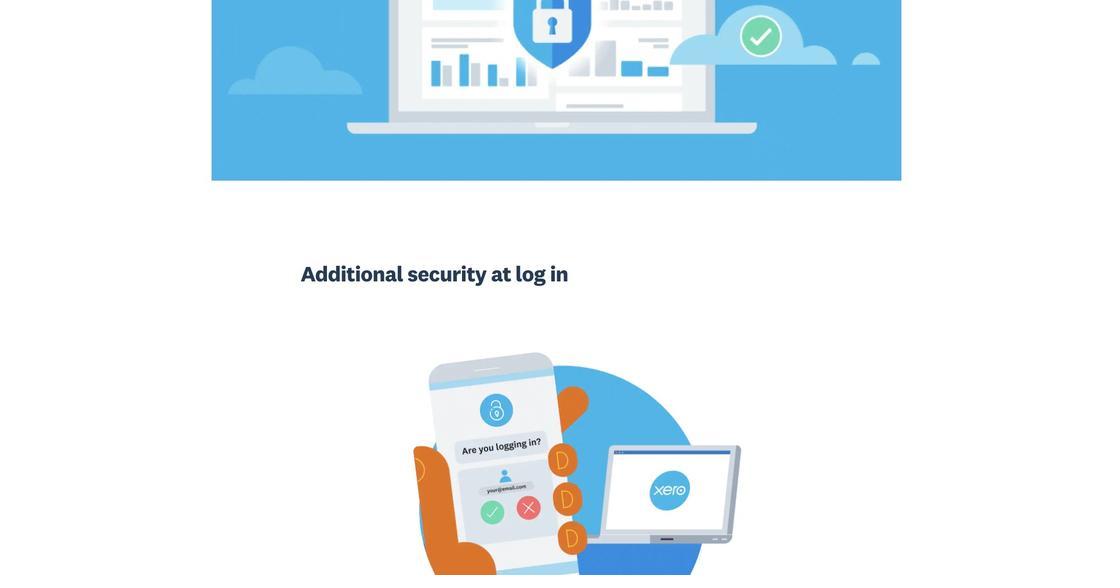 Task type: locate. For each thing, give the bounding box(es) containing it.
in
[[550, 261, 568, 288]]

additional security at log in
[[301, 261, 568, 288]]

log
[[516, 261, 546, 288]]

a padlock image overlays the xero dashboard, signifying xero's commitment to keep data safe, secure and always available. image
[[212, 0, 902, 181]]

security
[[408, 261, 487, 288]]

at
[[491, 261, 511, 288]]



Task type: describe. For each thing, give the bounding box(es) containing it.
a xero user receives a message on their phone checking it's really them logging image
[[212, 344, 902, 576]]

additional
[[301, 261, 403, 288]]



Task type: vqa. For each thing, say whether or not it's contained in the screenshot.
log
yes



